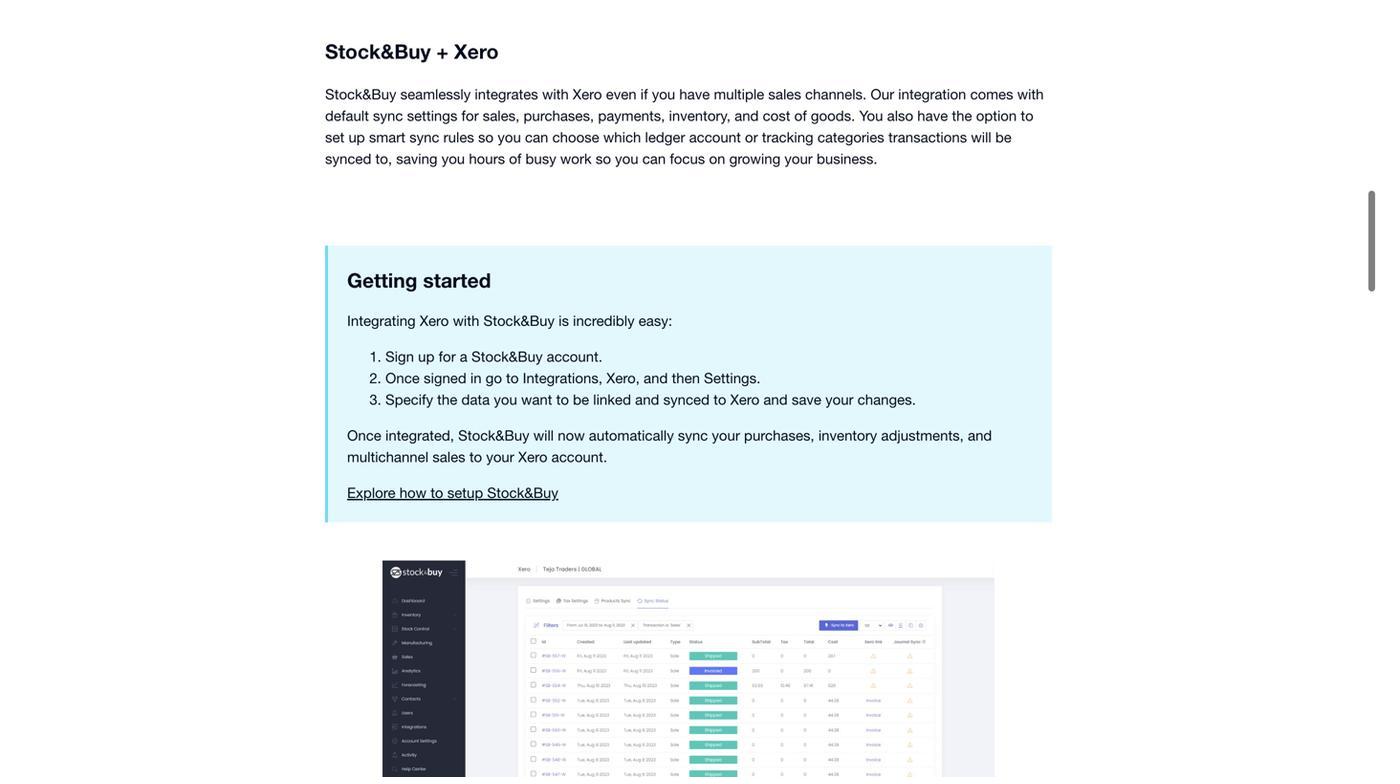 Task type: vqa. For each thing, say whether or not it's contained in the screenshot.
more.
no



Task type: locate. For each thing, give the bounding box(es) containing it.
is
[[559, 304, 569, 321]]

sync
[[373, 99, 403, 115], [410, 120, 440, 137], [678, 419, 708, 435]]

have
[[680, 77, 710, 94], [918, 99, 948, 115]]

you right if
[[652, 77, 676, 94]]

0 vertical spatial for
[[462, 99, 479, 115]]

0 horizontal spatial can
[[525, 120, 549, 137]]

synced inside stock&buy seamlessly integrates with xero even if you have multiple sales channels. our integration comes with default sync settings for sales, purchases, payments, inventory, and cost of goods. you also have the option to set up smart sync rules so you can choose which ledger account or tracking categories transactions will be synced to, saving you hours of busy work so you can focus on growing your business.
[[325, 142, 372, 158]]

inventory,
[[669, 99, 731, 115]]

+
[[437, 31, 449, 55]]

seamlessly
[[401, 77, 471, 94]]

so up hours
[[478, 120, 494, 137]]

0 vertical spatial be
[[996, 120, 1012, 137]]

your inside sign up for a stock&buy account. once signed in go to integrations, xero, and then settings. specify the data you want to be linked and synced to xero and save your changes.
[[826, 383, 854, 400]]

purchases, inside the once integrated, stock&buy will now automatically sync your purchases, inventory adjustments, and multichannel sales to your xero account.
[[744, 419, 815, 435]]

stock&buy inside stock&buy seamlessly integrates with xero even if you have multiple sales channels. our integration comes with default sync settings for sales, purchases, payments, inventory, and cost of goods. you also have the option to set up smart sync rules so you can choose which ledger account or tracking categories transactions will be synced to, saving you hours of busy work so you can focus on growing your business.
[[325, 77, 397, 94]]

1 horizontal spatial will
[[971, 120, 992, 137]]

account. inside sign up for a stock&buy account. once signed in go to integrations, xero, and then settings. specify the data you want to be linked and synced to xero and save your changes.
[[547, 340, 603, 357]]

xero
[[454, 31, 499, 55], [573, 77, 602, 94], [420, 304, 449, 321], [731, 383, 760, 400], [518, 440, 548, 457]]

stock&buy seamlessly integrates with xero even if you have multiple sales channels. our integration comes with default sync settings for sales, purchases, payments, inventory, and cost of goods. you also have the option to set up smart sync rules so you can choose which ledger account or tracking categories transactions will be synced to, saving you hours of busy work so you can focus on growing your business.
[[325, 77, 1044, 158]]

0 vertical spatial sync
[[373, 99, 403, 115]]

sync up smart at the left
[[373, 99, 403, 115]]

want
[[521, 383, 552, 400]]

1 horizontal spatial so
[[596, 142, 611, 158]]

how
[[400, 476, 427, 493]]

0 horizontal spatial purchases,
[[524, 99, 594, 115]]

1 horizontal spatial up
[[418, 340, 435, 357]]

saving
[[396, 142, 438, 158]]

your down "settings."
[[712, 419, 740, 435]]

focus
[[670, 142, 705, 158]]

your down tracking
[[785, 142, 813, 158]]

stock&buy up the go
[[472, 340, 543, 357]]

0 horizontal spatial will
[[534, 419, 554, 435]]

stock&buy left '+'
[[325, 31, 431, 55]]

sync up "saving"
[[410, 120, 440, 137]]

integrations,
[[523, 361, 603, 378]]

xero,
[[607, 361, 640, 378]]

0 horizontal spatial the
[[437, 383, 458, 400]]

sales inside stock&buy seamlessly integrates with xero even if you have multiple sales channels. our integration comes with default sync settings for sales, purchases, payments, inventory, and cost of goods. you also have the option to set up smart sync rules so you can choose which ledger account or tracking categories transactions will be synced to, saving you hours of busy work so you can focus on growing your business.
[[769, 77, 802, 94]]

0 horizontal spatial once
[[347, 419, 382, 435]]

up right sign
[[418, 340, 435, 357]]

your inside stock&buy seamlessly integrates with xero even if you have multiple sales channels. our integration comes with default sync settings for sales, purchases, payments, inventory, and cost of goods. you also have the option to set up smart sync rules so you can choose which ledger account or tracking categories transactions will be synced to, saving you hours of busy work so you can focus on growing your business.
[[785, 142, 813, 158]]

multiple
[[714, 77, 765, 94]]

stock&buy
[[325, 31, 431, 55], [325, 77, 397, 94], [484, 304, 555, 321], [472, 340, 543, 357], [458, 419, 530, 435], [487, 476, 559, 493]]

have down integration
[[918, 99, 948, 115]]

ledger
[[645, 120, 685, 137]]

0 vertical spatial of
[[795, 99, 807, 115]]

0 horizontal spatial with
[[453, 304, 480, 321]]

of right cost
[[795, 99, 807, 115]]

1 horizontal spatial sales
[[769, 77, 802, 94]]

you down rules
[[442, 142, 465, 158]]

0 horizontal spatial up
[[349, 120, 365, 137]]

linked
[[593, 383, 631, 400]]

up
[[349, 120, 365, 137], [418, 340, 435, 357]]

once inside sign up for a stock&buy account. once signed in go to integrations, xero, and then settings. specify the data you want to be linked and synced to xero and save your changes.
[[386, 361, 420, 378]]

to down "settings."
[[714, 383, 727, 400]]

purchases,
[[524, 99, 594, 115], [744, 419, 815, 435]]

xero down getting started
[[420, 304, 449, 321]]

of
[[795, 99, 807, 115], [509, 142, 522, 158]]

hours
[[469, 142, 505, 158]]

once up multichannel
[[347, 419, 382, 435]]

you down the go
[[494, 383, 517, 400]]

0 horizontal spatial synced
[[325, 142, 372, 158]]

comes
[[971, 77, 1014, 94]]

you down sales,
[[498, 120, 521, 137]]

once inside the once integrated, stock&buy will now automatically sync your purchases, inventory adjustments, and multichannel sales to your xero account.
[[347, 419, 382, 435]]

0 vertical spatial once
[[386, 361, 420, 378]]

then
[[672, 361, 700, 378]]

1 vertical spatial sync
[[410, 120, 440, 137]]

to inside stock&buy seamlessly integrates with xero even if you have multiple sales channels. our integration comes with default sync settings for sales, purchases, payments, inventory, and cost of goods. you also have the option to set up smart sync rules so you can choose which ledger account or tracking categories transactions will be synced to, saving you hours of busy work so you can focus on growing your business.
[[1021, 99, 1034, 115]]

account. up integrations,
[[547, 340, 603, 357]]

0 horizontal spatial have
[[680, 77, 710, 94]]

once down sign
[[386, 361, 420, 378]]

save
[[792, 383, 822, 400]]

and down xero,
[[635, 383, 660, 400]]

can down ledger
[[643, 142, 666, 158]]

account. down now
[[552, 440, 608, 457]]

1 vertical spatial once
[[347, 419, 382, 435]]

1 vertical spatial can
[[643, 142, 666, 158]]

business.
[[817, 142, 878, 158]]

xero left even
[[573, 77, 602, 94]]

transactions
[[889, 120, 967, 137]]

of left busy
[[509, 142, 522, 158]]

will inside stock&buy seamlessly integrates with xero even if you have multiple sales channels. our integration comes with default sync settings for sales, purchases, payments, inventory, and cost of goods. you also have the option to set up smart sync rules so you can choose which ledger account or tracking categories transactions will be synced to, saving you hours of busy work so you can focus on growing your business.
[[971, 120, 992, 137]]

up right set
[[349, 120, 365, 137]]

1 horizontal spatial once
[[386, 361, 420, 378]]

stock&buy up default
[[325, 77, 397, 94]]

1 vertical spatial synced
[[664, 383, 710, 400]]

and right adjustments,
[[968, 419, 992, 435]]

1 horizontal spatial of
[[795, 99, 807, 115]]

integrates
[[475, 77, 538, 94]]

xero down the want
[[518, 440, 548, 457]]

1 vertical spatial for
[[439, 340, 456, 357]]

be inside stock&buy seamlessly integrates with xero even if you have multiple sales channels. our integration comes with default sync settings for sales, purchases, payments, inventory, and cost of goods. you also have the option to set up smart sync rules so you can choose which ledger account or tracking categories transactions will be synced to, saving you hours of busy work so you can focus on growing your business.
[[996, 120, 1012, 137]]

purchases, down the save
[[744, 419, 815, 435]]

2 vertical spatial sync
[[678, 419, 708, 435]]

account
[[689, 120, 741, 137]]

0 horizontal spatial for
[[439, 340, 456, 357]]

tracking
[[762, 120, 814, 137]]

1 vertical spatial have
[[918, 99, 948, 115]]

1 horizontal spatial purchases,
[[744, 419, 815, 435]]

1 horizontal spatial the
[[952, 99, 973, 115]]

with up a
[[453, 304, 480, 321]]

or
[[745, 120, 758, 137]]

to right option
[[1021, 99, 1034, 115]]

xero down "settings."
[[731, 383, 760, 400]]

which
[[604, 120, 641, 137]]

synced
[[325, 142, 372, 158], [664, 383, 710, 400]]

stock&buy down data
[[458, 419, 530, 435]]

with up choose
[[542, 77, 569, 94]]

0 vertical spatial sales
[[769, 77, 802, 94]]

sales up cost
[[769, 77, 802, 94]]

even
[[606, 77, 637, 94]]

will
[[971, 120, 992, 137], [534, 419, 554, 435]]

choose
[[553, 120, 600, 137]]

2 horizontal spatial sync
[[678, 419, 708, 435]]

xero right '+'
[[454, 31, 499, 55]]

sales,
[[483, 99, 520, 115]]

1 vertical spatial account.
[[552, 440, 608, 457]]

sync up explore how to setup stock&buy link
[[678, 419, 708, 435]]

the down the signed
[[437, 383, 458, 400]]

sales up explore how to setup stock&buy
[[433, 440, 466, 457]]

cost
[[763, 99, 791, 115]]

0 vertical spatial synced
[[325, 142, 372, 158]]

0 vertical spatial have
[[680, 77, 710, 94]]

be down integrations,
[[573, 383, 589, 400]]

changes.
[[858, 383, 916, 400]]

stock&buy inside explore how to setup stock&buy link
[[487, 476, 559, 493]]

can up busy
[[525, 120, 549, 137]]

integrating xero with stock&buy is incredibly easy:
[[347, 304, 673, 321]]

0 horizontal spatial of
[[509, 142, 522, 158]]

1 vertical spatial sales
[[433, 440, 466, 457]]

will left now
[[534, 419, 554, 435]]

with
[[542, 77, 569, 94], [1018, 77, 1044, 94], [453, 304, 480, 321]]

1 vertical spatial of
[[509, 142, 522, 158]]

stock&buy right setup at the bottom of page
[[487, 476, 559, 493]]

0 horizontal spatial sales
[[433, 440, 466, 457]]

for left a
[[439, 340, 456, 357]]

1 horizontal spatial be
[[996, 120, 1012, 137]]

to
[[1021, 99, 1034, 115], [506, 361, 519, 378], [556, 383, 569, 400], [714, 383, 727, 400], [470, 440, 482, 457], [431, 476, 443, 493]]

for
[[462, 99, 479, 115], [439, 340, 456, 357]]

up inside sign up for a stock&buy account. once signed in go to integrations, xero, and then settings. specify the data you want to be linked and synced to xero and save your changes.
[[418, 340, 435, 357]]

sales
[[769, 77, 802, 94], [433, 440, 466, 457]]

1 horizontal spatial synced
[[664, 383, 710, 400]]

to inside the once integrated, stock&buy will now automatically sync your purchases, inventory adjustments, and multichannel sales to your xero account.
[[470, 440, 482, 457]]

to,
[[376, 142, 392, 158]]

once
[[386, 361, 420, 378], [347, 419, 382, 435]]

1 vertical spatial up
[[418, 340, 435, 357]]

and
[[735, 99, 759, 115], [644, 361, 668, 378], [635, 383, 660, 400], [764, 383, 788, 400], [968, 419, 992, 435]]

to right the go
[[506, 361, 519, 378]]

have up inventory,
[[680, 77, 710, 94]]

0 vertical spatial so
[[478, 120, 494, 137]]

and up or
[[735, 99, 759, 115]]

can
[[525, 120, 549, 137], [643, 142, 666, 158]]

your right the save
[[826, 383, 854, 400]]

explore
[[347, 476, 396, 493]]

adjustments,
[[882, 419, 964, 435]]

will down option
[[971, 120, 992, 137]]

and left then
[[644, 361, 668, 378]]

1 vertical spatial will
[[534, 419, 554, 435]]

be down option
[[996, 120, 1012, 137]]

0 vertical spatial will
[[971, 120, 992, 137]]

you down the which
[[615, 142, 639, 158]]

stock&buy inside sign up for a stock&buy account. once signed in go to integrations, xero, and then settings. specify the data you want to be linked and synced to xero and save your changes.
[[472, 340, 543, 357]]

data
[[462, 383, 490, 400]]

smart
[[369, 120, 406, 137]]

synced down then
[[664, 383, 710, 400]]

2 horizontal spatial with
[[1018, 77, 1044, 94]]

with right comes
[[1018, 77, 1044, 94]]

settings.
[[704, 361, 761, 378]]

so
[[478, 120, 494, 137], [596, 142, 611, 158]]

your
[[785, 142, 813, 158], [826, 383, 854, 400], [712, 419, 740, 435], [486, 440, 515, 457]]

the
[[952, 99, 973, 115], [437, 383, 458, 400]]

1 vertical spatial purchases,
[[744, 419, 815, 435]]

sales inside the once integrated, stock&buy will now automatically sync your purchases, inventory adjustments, and multichannel sales to your xero account.
[[433, 440, 466, 457]]

1 vertical spatial be
[[573, 383, 589, 400]]

synced down set
[[325, 142, 372, 158]]

default
[[325, 99, 369, 115]]

0 vertical spatial purchases,
[[524, 99, 594, 115]]

getting started
[[347, 260, 491, 284]]

you
[[652, 77, 676, 94], [498, 120, 521, 137], [442, 142, 465, 158], [615, 142, 639, 158], [494, 383, 517, 400]]

xero inside stock&buy seamlessly integrates with xero even if you have multiple sales channels. our integration comes with default sync settings for sales, purchases, payments, inventory, and cost of goods. you also have the option to set up smart sync rules so you can choose which ledger account or tracking categories transactions will be synced to, saving you hours of busy work so you can focus on growing your business.
[[573, 77, 602, 94]]

0 vertical spatial the
[[952, 99, 973, 115]]

purchases, up choose
[[524, 99, 594, 115]]

the left option
[[952, 99, 973, 115]]

1 horizontal spatial for
[[462, 99, 479, 115]]

1 vertical spatial the
[[437, 383, 458, 400]]

account.
[[547, 340, 603, 357], [552, 440, 608, 457]]

if
[[641, 77, 648, 94]]

0 vertical spatial up
[[349, 120, 365, 137]]

settings
[[407, 99, 458, 115]]

so right the work
[[596, 142, 611, 158]]

you inside sign up for a stock&buy account. once signed in go to integrations, xero, and then settings. specify the data you want to be linked and synced to xero and save your changes.
[[494, 383, 517, 400]]

for up rules
[[462, 99, 479, 115]]

be
[[996, 120, 1012, 137], [573, 383, 589, 400]]

in
[[471, 361, 482, 378]]

option
[[977, 99, 1017, 115]]

0 horizontal spatial be
[[573, 383, 589, 400]]

0 vertical spatial account.
[[547, 340, 603, 357]]

to up setup at the bottom of page
[[470, 440, 482, 457]]

explore how to setup stock&buy link
[[347, 474, 1033, 495]]

specify
[[386, 383, 433, 400]]

you
[[860, 99, 884, 115]]

1 horizontal spatial with
[[542, 77, 569, 94]]

1 horizontal spatial have
[[918, 99, 948, 115]]



Task type: describe. For each thing, give the bounding box(es) containing it.
rules
[[444, 120, 474, 137]]

on
[[709, 142, 726, 158]]

integration
[[899, 77, 967, 94]]

to right how
[[431, 476, 443, 493]]

your up explore how to setup stock&buy
[[486, 440, 515, 457]]

synced inside sign up for a stock&buy account. once signed in go to integrations, xero, and then settings. specify the data you want to be linked and synced to xero and save your changes.
[[664, 383, 710, 400]]

our
[[871, 77, 895, 94]]

the inside stock&buy seamlessly integrates with xero even if you have multiple sales channels. our integration comes with default sync settings for sales, purchases, payments, inventory, and cost of goods. you also have the option to set up smart sync rules so you can choose which ledger account or tracking categories transactions will be synced to, saving you hours of busy work so you can focus on growing your business.
[[952, 99, 973, 115]]

1 horizontal spatial sync
[[410, 120, 440, 137]]

sign up for a stock&buy account. once signed in go to integrations, xero, and then settings. specify the data you want to be linked and synced to xero and save your changes.
[[386, 340, 916, 400]]

and left the save
[[764, 383, 788, 400]]

sign
[[386, 340, 414, 357]]

1 vertical spatial so
[[596, 142, 611, 158]]

payments,
[[598, 99, 665, 115]]

stock&buy inside the once integrated, stock&buy will now automatically sync your purchases, inventory adjustments, and multichannel sales to your xero account.
[[458, 419, 530, 435]]

0 vertical spatial can
[[525, 120, 549, 137]]

once integrated, stock&buy will now automatically sync your purchases, inventory adjustments, and multichannel sales to your xero account.
[[347, 419, 992, 457]]

1 horizontal spatial can
[[643, 142, 666, 158]]

purchases, inside stock&buy seamlessly integrates with xero even if you have multiple sales channels. our integration comes with default sync settings for sales, purchases, payments, inventory, and cost of goods. you also have the option to set up smart sync rules so you can choose which ledger account or tracking categories transactions will be synced to, saving you hours of busy work so you can focus on growing your business.
[[524, 99, 594, 115]]

and inside stock&buy seamlessly integrates with xero even if you have multiple sales channels. our integration comes with default sync settings for sales, purchases, payments, inventory, and cost of goods. you also have the option to set up smart sync rules so you can choose which ledger account or tracking categories transactions will be synced to, saving you hours of busy work so you can focus on growing your business.
[[735, 99, 759, 115]]

multichannel
[[347, 440, 429, 457]]

a
[[460, 340, 468, 357]]

go
[[486, 361, 502, 378]]

to down integrations,
[[556, 383, 569, 400]]

started
[[423, 260, 491, 284]]

goods.
[[811, 99, 856, 115]]

busy
[[526, 142, 557, 158]]

easy:
[[639, 304, 673, 321]]

setup
[[447, 476, 483, 493]]

explore how to setup stock&buy
[[347, 476, 559, 493]]

will inside the once integrated, stock&buy will now automatically sync your purchases, inventory adjustments, and multichannel sales to your xero account.
[[534, 419, 554, 435]]

integrating
[[347, 304, 416, 321]]

getting
[[347, 260, 418, 284]]

for inside stock&buy seamlessly integrates with xero even if you have multiple sales channels. our integration comes with default sync settings for sales, purchases, payments, inventory, and cost of goods. you also have the option to set up smart sync rules so you can choose which ledger account or tracking categories transactions will be synced to, saving you hours of busy work so you can focus on growing your business.
[[462, 99, 479, 115]]

also
[[888, 99, 914, 115]]

now
[[558, 419, 585, 435]]

the inside sign up for a stock&buy account. once signed in go to integrations, xero, and then settings. specify the data you want to be linked and synced to xero and save your changes.
[[437, 383, 458, 400]]

and inside the once integrated, stock&buy will now automatically sync your purchases, inventory adjustments, and multichannel sales to your xero account.
[[968, 419, 992, 435]]

up inside stock&buy seamlessly integrates with xero even if you have multiple sales channels. our integration comes with default sync settings for sales, purchases, payments, inventory, and cost of goods. you also have the option to set up smart sync rules so you can choose which ledger account or tracking categories transactions will be synced to, saving you hours of busy work so you can focus on growing your business.
[[349, 120, 365, 137]]

be inside sign up for a stock&buy account. once signed in go to integrations, xero, and then settings. specify the data you want to be linked and synced to xero and save your changes.
[[573, 383, 589, 400]]

for inside sign up for a stock&buy account. once signed in go to integrations, xero, and then settings. specify the data you want to be linked and synced to xero and save your changes.
[[439, 340, 456, 357]]

signed
[[424, 361, 467, 378]]

integrated,
[[386, 419, 454, 435]]

incredibly
[[573, 304, 635, 321]]

account. inside the once integrated, stock&buy will now automatically sync your purchases, inventory adjustments, and multichannel sales to your xero account.
[[552, 440, 608, 457]]

0 horizontal spatial sync
[[373, 99, 403, 115]]

categories
[[818, 120, 885, 137]]

channels.
[[806, 77, 867, 94]]

set
[[325, 120, 345, 137]]

stock&buy left is
[[484, 304, 555, 321]]

stock&buy + xero
[[325, 31, 499, 55]]

0 horizontal spatial so
[[478, 120, 494, 137]]

work
[[561, 142, 592, 158]]

screenshot 1 for app stock&buy image
[[325, 553, 1052, 778]]

automatically
[[589, 419, 674, 435]]

growing
[[730, 142, 781, 158]]

inventory
[[819, 419, 878, 435]]

sync inside the once integrated, stock&buy will now automatically sync your purchases, inventory adjustments, and multichannel sales to your xero account.
[[678, 419, 708, 435]]

xero inside the once integrated, stock&buy will now automatically sync your purchases, inventory adjustments, and multichannel sales to your xero account.
[[518, 440, 548, 457]]

xero inside sign up for a stock&buy account. once signed in go to integrations, xero, and then settings. specify the data you want to be linked and synced to xero and save your changes.
[[731, 383, 760, 400]]



